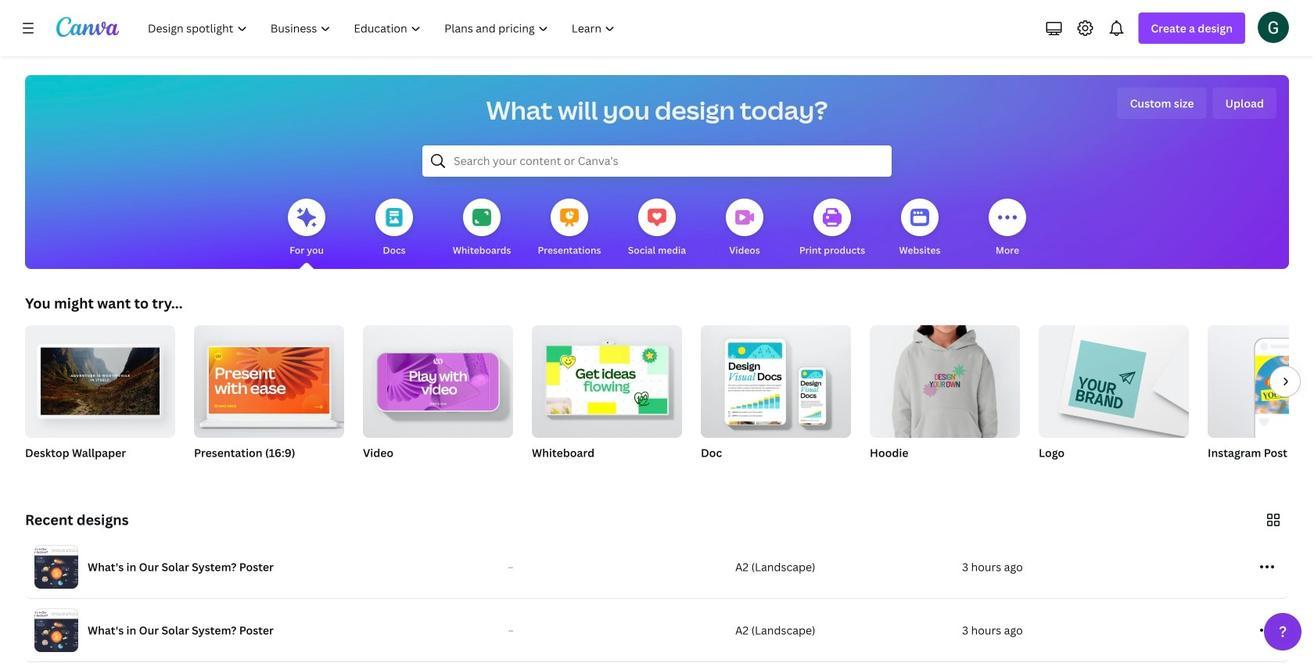 Task type: vqa. For each thing, say whether or not it's contained in the screenshot.
Page Animations
no



Task type: describe. For each thing, give the bounding box(es) containing it.
top level navigation element
[[138, 13, 629, 44]]

greg robinson image
[[1258, 12, 1289, 43]]

Search search field
[[454, 146, 861, 176]]



Task type: locate. For each thing, give the bounding box(es) containing it.
group
[[25, 319, 175, 480], [25, 319, 175, 438], [194, 319, 344, 480], [194, 319, 344, 438], [363, 319, 513, 480], [363, 319, 513, 438], [532, 319, 682, 480], [532, 319, 682, 438], [701, 319, 851, 480], [701, 319, 851, 438], [870, 325, 1020, 480], [870, 325, 1020, 438], [1039, 325, 1189, 480], [1208, 325, 1314, 480]]

None search field
[[422, 146, 892, 177]]



